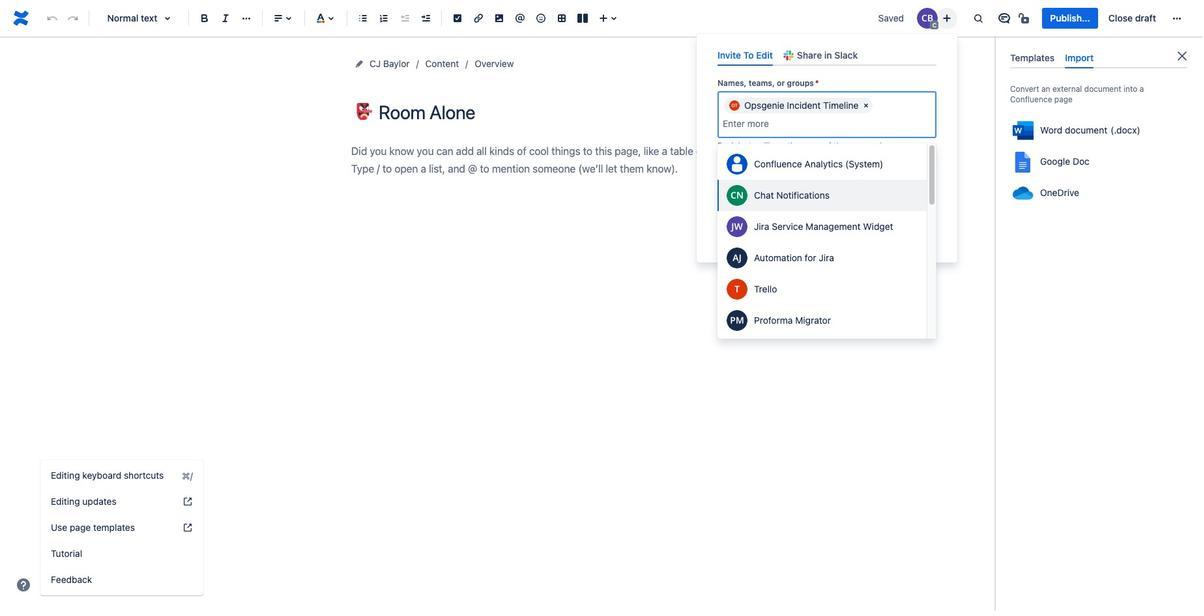 Task type: describe. For each thing, give the bounding box(es) containing it.
recipients will see the name of the page and your message
[[718, 141, 936, 151]]

opsgenie incident timeline image
[[730, 101, 740, 111]]

more formatting image
[[239, 10, 254, 26]]

normal
[[107, 12, 138, 23]]

and
[[869, 141, 882, 151]]

trello
[[754, 284, 778, 295]]

cj baylor image
[[918, 8, 939, 29]]

chat
[[754, 190, 774, 201]]

use page templates link
[[40, 515, 203, 541]]

normal text
[[107, 12, 157, 23]]

emoji image
[[533, 10, 549, 26]]

convert
[[1011, 84, 1040, 94]]

editing keyboard shortcuts
[[51, 470, 164, 481]]

use page templates
[[51, 522, 135, 533]]

your
[[885, 141, 901, 151]]

tutorial button
[[40, 541, 203, 567]]

in
[[825, 50, 832, 61]]

baylor
[[383, 58, 410, 69]]

google
[[1041, 156, 1071, 167]]

invite button
[[898, 232, 937, 252]]

clear image
[[862, 101, 872, 111]]

will
[[758, 141, 770, 151]]

undo ⌘z image
[[44, 10, 60, 26]]

action item image
[[450, 10, 466, 26]]

groups
[[787, 78, 814, 88]]

cj baylor link
[[370, 56, 410, 72]]

opsgenie
[[745, 100, 785, 111]]

confluence image
[[10, 8, 31, 29]]

no restrictions image
[[1018, 10, 1034, 26]]

feedback button
[[40, 567, 203, 593]]

onedrive button
[[1008, 178, 1191, 209]]

Message (optional) text field
[[718, 174, 937, 224]]

widget
[[863, 221, 894, 232]]

recipients
[[718, 141, 756, 151]]

edit
[[756, 50, 773, 61]]

close draft button
[[1101, 8, 1165, 29]]

(optional)
[[754, 161, 792, 171]]

incident
[[787, 100, 821, 111]]

confluence analytics (system)
[[754, 159, 884, 170]]

italic ⌘i image
[[218, 10, 233, 26]]

page for the
[[848, 141, 866, 151]]

proforma
[[754, 315, 793, 326]]

layouts image
[[575, 10, 591, 26]]

for
[[805, 253, 817, 264]]

confluence image
[[10, 8, 31, 29]]

document inside convert an external document into a confluence page
[[1085, 84, 1122, 94]]

management
[[806, 221, 861, 232]]

templates
[[1011, 52, 1055, 63]]

content
[[425, 58, 459, 69]]

into
[[1124, 84, 1138, 94]]

cj
[[370, 58, 381, 69]]

word document (.docx)
[[1041, 125, 1141, 136]]

or
[[777, 78, 785, 88]]

close templates and import image
[[1175, 48, 1191, 64]]

proforma migrator
[[754, 315, 831, 326]]

analytics
[[805, 159, 843, 170]]

more image
[[1170, 10, 1185, 26]]

saved
[[879, 12, 904, 23]]

import
[[1066, 52, 1094, 63]]

trello image
[[727, 279, 748, 300]]

confluence analytics (system) image
[[727, 154, 748, 175]]

comment icon image
[[997, 10, 1013, 26]]

see
[[773, 141, 786, 151]]

1 vertical spatial document
[[1065, 125, 1108, 136]]

tutorial
[[51, 548, 82, 559]]

link image
[[471, 10, 486, 26]]

share
[[797, 50, 822, 61]]

feedback
[[51, 574, 92, 586]]

shortcuts
[[124, 470, 164, 481]]

chat notifications image
[[727, 185, 748, 206]]

draft
[[1136, 12, 1157, 23]]

overview
[[475, 58, 514, 69]]

editing for editing updates
[[51, 496, 80, 507]]

close draft
[[1109, 12, 1157, 23]]



Task type: vqa. For each thing, say whether or not it's contained in the screenshot.
Automation for Jira
yes



Task type: locate. For each thing, give the bounding box(es) containing it.
move this page image
[[354, 59, 364, 69]]

message
[[718, 161, 752, 171]]

tab list
[[713, 44, 942, 66], [1005, 47, 1193, 69]]

the right of
[[834, 141, 846, 151]]

table image
[[554, 10, 570, 26]]

the
[[788, 141, 800, 151], [834, 141, 846, 151]]

close
[[1109, 12, 1133, 23]]

the right see
[[788, 141, 800, 151]]

confluence inside convert an external document into a confluence page
[[1011, 95, 1053, 104]]

2 editing from the top
[[51, 496, 80, 507]]

names,
[[718, 78, 747, 88]]

1 editing from the top
[[51, 470, 80, 481]]

1 horizontal spatial jira
[[819, 253, 834, 264]]

1 horizontal spatial the
[[834, 141, 846, 151]]

invite
[[718, 50, 741, 61], [906, 236, 929, 247]]

help image
[[183, 497, 193, 507]]

publish...
[[1051, 12, 1091, 23]]

0 horizontal spatial the
[[788, 141, 800, 151]]

slack
[[835, 50, 858, 61]]

jira right for
[[819, 253, 834, 264]]

1 vertical spatial confluence
[[754, 159, 802, 170]]

editing up use
[[51, 496, 80, 507]]

1 horizontal spatial page
[[848, 141, 866, 151]]

message (optional)
[[718, 161, 792, 171]]

Give this page a title text field
[[379, 102, 847, 123]]

timeline
[[824, 100, 859, 111]]

google doc
[[1041, 156, 1090, 167]]

1 vertical spatial help image
[[16, 578, 31, 593]]

jira service management widget image
[[727, 217, 748, 237]]

1 vertical spatial page
[[848, 141, 866, 151]]

help image
[[183, 523, 193, 533], [16, 578, 31, 593]]

1 vertical spatial invite
[[906, 236, 929, 247]]

to
[[744, 50, 754, 61]]

page for confluence
[[1055, 95, 1073, 104]]

0 horizontal spatial invite
[[718, 50, 741, 61]]

align left image
[[271, 10, 286, 26]]

confluence
[[1011, 95, 1053, 104], [754, 159, 802, 170]]

word
[[1041, 125, 1063, 136]]

automation for jira image
[[727, 248, 748, 269]]

find and replace image
[[971, 10, 987, 26]]

1 vertical spatial jira
[[819, 253, 834, 264]]

invite inside button
[[906, 236, 929, 247]]

updates
[[82, 496, 117, 507]]

tab list containing invite to edit
[[713, 44, 942, 66]]

0 horizontal spatial jira
[[754, 221, 770, 232]]

add image, video, or file image
[[492, 10, 507, 26]]

page down external
[[1055, 95, 1073, 104]]

proforma migrator image
[[727, 310, 748, 331]]

external
[[1053, 84, 1083, 94]]

mention image
[[512, 10, 528, 26]]

Names, teams, or groups text field
[[723, 117, 803, 131]]

1 vertical spatial editing
[[51, 496, 80, 507]]

normal text button
[[95, 4, 183, 33]]

use
[[51, 522, 67, 533]]

help image left feedback
[[16, 578, 31, 593]]

keyboard
[[82, 470, 121, 481]]

tab list containing templates
[[1005, 47, 1193, 69]]

text
[[141, 12, 157, 23]]

share in slack
[[797, 50, 858, 61]]

templates
[[93, 522, 135, 533]]

document
[[1085, 84, 1122, 94], [1065, 125, 1108, 136]]

invite for invite
[[906, 236, 929, 247]]

editing for editing keyboard shortcuts
[[51, 470, 80, 481]]

0 vertical spatial invite
[[718, 50, 741, 61]]

indent tab image
[[418, 10, 434, 26]]

help image inside use page templates link
[[183, 523, 193, 533]]

jira service management widget
[[754, 221, 894, 232]]

0 vertical spatial jira
[[754, 221, 770, 232]]

1 the from the left
[[788, 141, 800, 151]]

page right use
[[70, 522, 91, 533]]

invite for invite to edit
[[718, 50, 741, 61]]

automation for jira
[[754, 253, 834, 264]]

0 horizontal spatial page
[[70, 522, 91, 533]]

names, teams, or groups *
[[718, 78, 819, 88]]

of
[[824, 141, 832, 151]]

chat notifications
[[754, 190, 830, 201]]

message
[[903, 141, 936, 151]]

1 horizontal spatial help image
[[183, 523, 193, 533]]

content link
[[425, 56, 459, 72]]

2 horizontal spatial page
[[1055, 95, 1073, 104]]

jira right jira service management widget "image"
[[754, 221, 770, 232]]

bullet list ⌘⇧8 image
[[355, 10, 371, 26]]

google doc button
[[1008, 147, 1191, 178]]

(.docx)
[[1111, 125, 1141, 136]]

document left into
[[1085, 84, 1122, 94]]

doc
[[1073, 156, 1090, 167]]

2 the from the left
[[834, 141, 846, 151]]

editing updates
[[51, 496, 117, 507]]

document up doc
[[1065, 125, 1108, 136]]

0 vertical spatial page
[[1055, 95, 1073, 104]]

redo ⌘⇧z image
[[65, 10, 81, 26]]

editing
[[51, 470, 80, 481], [51, 496, 80, 507]]

0 horizontal spatial tab list
[[713, 44, 942, 66]]

help image down help image
[[183, 523, 193, 533]]

page left 'and'
[[848, 141, 866, 151]]

convert an external document into a confluence page
[[1011, 84, 1145, 104]]

publish... button
[[1043, 8, 1099, 29]]

a
[[1140, 84, 1145, 94]]

onedrive
[[1041, 187, 1080, 198]]

outdent ⇧tab image
[[397, 10, 413, 26]]

:japanese_goblin: image
[[356, 103, 373, 120], [356, 103, 373, 120]]

cj baylor
[[370, 58, 410, 69]]

confluence down "convert"
[[1011, 95, 1053, 104]]

(system)
[[846, 159, 884, 170]]

0 vertical spatial help image
[[183, 523, 193, 533]]

0 vertical spatial document
[[1085, 84, 1122, 94]]

an
[[1042, 84, 1051, 94]]

teams,
[[749, 78, 775, 88]]

opsgenie incident timeline
[[745, 100, 859, 111]]

0 vertical spatial confluence
[[1011, 95, 1053, 104]]

⌘/
[[182, 470, 193, 482]]

0 horizontal spatial help image
[[16, 578, 31, 593]]

page inside convert an external document into a confluence page
[[1055, 95, 1073, 104]]

numbered list ⌘⇧7 image
[[376, 10, 392, 26]]

0 vertical spatial editing
[[51, 470, 80, 481]]

0 horizontal spatial confluence
[[754, 159, 802, 170]]

*
[[816, 78, 819, 88]]

2 vertical spatial page
[[70, 522, 91, 533]]

invite to edit
[[718, 50, 773, 61]]

migrator
[[796, 315, 831, 326]]

name
[[802, 141, 822, 151]]

confluence down see
[[754, 159, 802, 170]]

editing up editing updates
[[51, 470, 80, 481]]

overview link
[[475, 56, 514, 72]]

1 horizontal spatial confluence
[[1011, 95, 1053, 104]]

make page full-width image
[[827, 56, 843, 72]]

1 horizontal spatial invite
[[906, 236, 929, 247]]

invite to edit image
[[940, 10, 955, 26]]

Main content area, start typing to enter text. text field
[[351, 143, 847, 179]]

editing updates link
[[40, 489, 203, 515]]

notifications
[[777, 190, 830, 201]]

page
[[1055, 95, 1073, 104], [848, 141, 866, 151], [70, 522, 91, 533]]

automation
[[754, 253, 803, 264]]

service
[[772, 221, 804, 232]]

1 horizontal spatial tab list
[[1005, 47, 1193, 69]]

bold ⌘b image
[[197, 10, 213, 26]]



